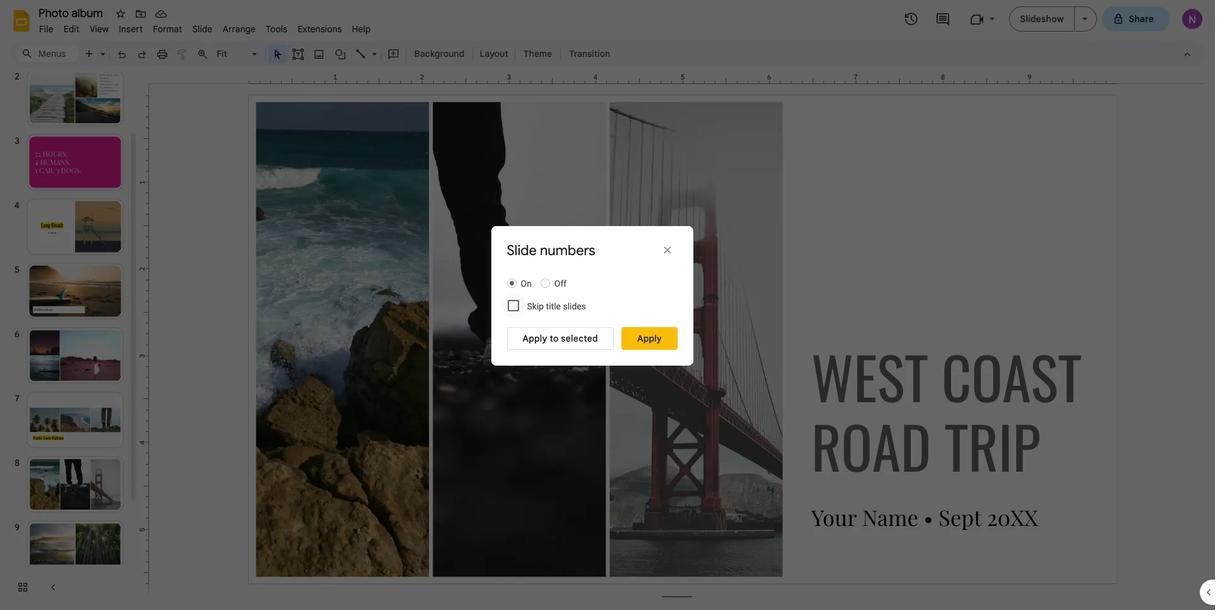 Task type: describe. For each thing, give the bounding box(es) containing it.
apply for apply
[[637, 333, 662, 344]]

transition button
[[564, 44, 616, 63]]

skip
[[527, 301, 544, 311]]

apply for apply to selected
[[523, 333, 547, 344]]

transition
[[569, 48, 610, 59]]

menu bar banner
[[0, 0, 1215, 610]]

background button
[[409, 44, 470, 63]]

navigation inside the slide numbers application
[[0, 66, 153, 610]]

Rename text field
[[34, 5, 111, 20]]

skip title slides
[[527, 301, 586, 311]]

On radio
[[502, 274, 536, 293]]

to
[[550, 333, 559, 344]]

on
[[521, 278, 532, 288]]

enable slide numbers option group
[[502, 274, 678, 299]]

apply to selected
[[523, 333, 598, 344]]

menu bar inside menu bar banner
[[34, 16, 376, 37]]

apply button
[[622, 327, 678, 350]]

theme
[[524, 48, 552, 59]]

Off radio
[[536, 274, 571, 293]]

title
[[546, 301, 561, 311]]

background
[[414, 48, 465, 59]]



Task type: locate. For each thing, give the bounding box(es) containing it.
off
[[555, 278, 567, 288]]

1 apply from the left
[[523, 333, 547, 344]]

0 horizontal spatial apply
[[523, 333, 547, 344]]

slide numbers application
[[0, 0, 1215, 610]]

selected
[[561, 333, 598, 344]]

2 apply from the left
[[637, 333, 662, 344]]

slides
[[563, 301, 586, 311]]

apply
[[523, 333, 547, 344], [637, 333, 662, 344]]

slide
[[507, 242, 537, 259]]

1 horizontal spatial apply
[[637, 333, 662, 344]]

menu bar
[[34, 16, 376, 37]]

slide numbers
[[507, 242, 596, 259]]

share. private to only me. image
[[1113, 13, 1124, 24]]

navigation
[[0, 66, 153, 610]]

Star checkbox
[[112, 5, 129, 23]]

apply to selected button
[[507, 327, 614, 350]]

Menus field
[[16, 45, 79, 63]]

theme button
[[518, 44, 558, 63]]

main toolbar
[[45, 0, 617, 558]]

numbers
[[540, 242, 596, 259]]

slide numbers dialog
[[491, 226, 694, 366]]

slide numbers heading
[[507, 242, 633, 259]]

Skip title slides checkbox
[[508, 300, 519, 311]]



Task type: vqa. For each thing, say whether or not it's contained in the screenshot.
Insert image
no



